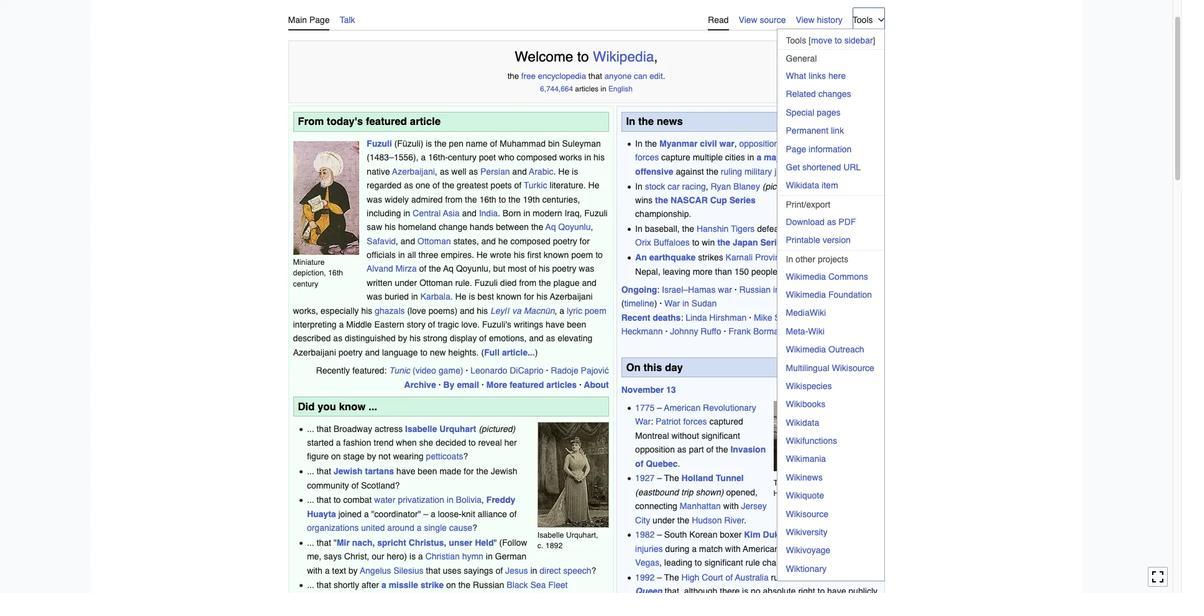Task type: vqa. For each thing, say whether or not it's contained in the screenshot.
HIS within the THE ) IS THE PEN NAME OF MUHAMMAD BIN SULEYMAN (1483–1556), A 16TH-CENTURY POET WHO COMPOSED WORKS IN HIS NATIVE
yes



Task type: describe. For each thing, give the bounding box(es) containing it.
to up high
[[695, 558, 702, 568]]

leonardo dicaprio link
[[471, 366, 544, 376]]

that for ... that  broadway actress isabelle urquhart (pictured) started a fashion trend when she decided to reveal her figure on stage by not wearing
[[317, 424, 331, 434]]

not
[[379, 452, 391, 462]]

. inside in stock car racing , ryan blaney (pictured) wins the nascar cup series championship. in baseball, the hanshin tigers defeat the orix buffaloes to win the japan series .
[[787, 238, 789, 248]]

. inside . born in modern iraq, fuzuli saw his homeland change hands between the
[[498, 208, 501, 218]]

1 vertical spatial :
[[681, 313, 684, 323]]

the for dietrich v the queen
[[845, 573, 860, 583]]

the up born
[[509, 194, 521, 204]]

a left lyric
[[560, 306, 565, 316]]

of up strong
[[428, 320, 436, 330]]

the inside . born in modern iraq, fuzuli saw his homeland change hands between the
[[532, 222, 544, 232]]

1 horizontal spatial on
[[447, 581, 456, 590]]

view for view history
[[796, 15, 815, 25]]

me,
[[307, 552, 322, 562]]

a up single at the bottom of page
[[431, 509, 436, 519]]

leonardo
[[471, 366, 508, 376]]

the up printable
[[784, 224, 796, 234]]

main page link
[[288, 7, 330, 31]]

persian link
[[481, 167, 510, 176]]

to up the free encyclopedia that anyone can edit . 6,744,664 articles in english
[[578, 49, 589, 65]]

1 horizontal spatial forces
[[684, 417, 707, 427]]

ukraine
[[818, 285, 848, 295]]

the up 'championship.'
[[655, 195, 669, 205]]

. up 1982 – south korean boxer kim duk-koo suffered fatal
[[745, 515, 747, 525]]

to right move
[[835, 35, 843, 45]]

safavid
[[367, 236, 396, 246]]

a inside the ... that  broadway actress isabelle urquhart (pictured) started a fashion trend when she decided to reveal her figure on stage by not wearing
[[336, 438, 341, 448]]

karnali
[[726, 253, 753, 263]]

main
[[288, 15, 307, 25]]

a left match
[[692, 544, 697, 554]]

. up 1927 – the holland tunnel (eastbound trip shown)
[[678, 459, 681, 469]]

all
[[408, 250, 416, 260]]

1 vertical spatial wikisource
[[786, 509, 829, 519]]

wikimedia outreach link
[[778, 341, 885, 358]]

the inside 'the eastbound trip of the holland tunnel'
[[774, 478, 787, 488]]

known inside "states, and he composed poetry for officials in all three empires. he wrote his first known poem to alvand mirza"
[[544, 250, 569, 260]]

0 vertical spatial featured
[[366, 115, 407, 128]]

what links here
[[786, 71, 846, 81]]

aq qoyunlu , safavid , and ottoman
[[367, 222, 594, 246]]

died
[[501, 278, 517, 288]]

that for ... that to combat water privatization in bolivia ,
[[317, 495, 331, 505]]

as left "pdf"
[[828, 217, 837, 227]]

from today's featured article
[[298, 115, 441, 128]]

tartans
[[365, 467, 394, 476]]

and down distinguished
[[365, 348, 380, 357]]

in inside the free encyclopedia that anyone can edit . 6,744,664 articles in english
[[601, 84, 607, 93]]

tools for tools move to sidebar
[[786, 35, 807, 45]]

in up black sea fleet link
[[531, 566, 538, 576]]

of right one
[[433, 180, 440, 190]]

1 vertical spatial was
[[579, 264, 595, 274]]

of inside joined a "coordinator" – a loose-knit alliance of organizations united around a single cause ?
[[510, 509, 517, 519]]

in up the 'orix'
[[636, 224, 643, 234]]

view for view source
[[739, 15, 758, 25]]

is inside . he is regarded as one of the greatest poets of
[[572, 167, 579, 176]]

holland inside 1927 – the holland tunnel (eastbound trip shown)
[[682, 473, 714, 483]]

and down who
[[513, 167, 527, 176]]

tunic
[[389, 366, 410, 376]]

ruled
[[771, 573, 791, 583]]

0 vertical spatial war
[[720, 139, 735, 149]]

and up love.
[[460, 306, 475, 316]]

brain injuries
[[636, 530, 873, 554]]

, inside in stock car racing , ryan blaney (pictured) wins the nascar cup series championship. in baseball, the hanshin tigers defeat the orix buffaloes to win the japan series .
[[706, 181, 709, 191]]

the inside 'the eastbound trip of the holland tunnel'
[[849, 478, 859, 488]]

language
[[382, 348, 418, 357]]

source
[[760, 15, 786, 25]]

, inside ghazals (love poems) and his leylī va macnūn , a lyric poem interpreting a middle eastern story of tragic love. fuzuli's writings have been described as distinguished by his strong display of emotions, and as elevating azerbaijani poetry and language to new heights. (
[[555, 306, 557, 316]]

was inside literature. he was widely admired from the 16th to the 19th centuries, including in
[[367, 194, 382, 204]]

between
[[496, 222, 529, 232]]

1 vertical spatial article
[[855, 341, 880, 351]]

harald
[[812, 313, 838, 323]]

with inside in german with a text by
[[307, 566, 323, 576]]

the down hanshin tigers link
[[718, 238, 731, 248]]

have inside "have been made for the jewish community of scotland?"
[[397, 467, 416, 476]]

an
[[636, 253, 647, 263]]

wikiquote link
[[778, 487, 885, 505]]

view source
[[739, 15, 786, 25]]

well
[[452, 167, 467, 176]]

as left well
[[440, 167, 449, 176]]

poetry inside "states, and he composed poetry for officials in all three empires. he wrote his first known poem to alvand mirza"
[[553, 236, 578, 246]]

the inside captured montreal without significant opposition as part of the
[[716, 445, 729, 455]]

ottoman inside the aq qoyunlu , safavid , and ottoman
[[418, 236, 451, 246]]

. inside . he is regarded as one of the greatest poets of
[[554, 167, 556, 176]]

israel–hamas
[[662, 285, 716, 295]]

of inside captured montreal without significant opposition as part of the
[[707, 445, 714, 455]]

centuries,
[[543, 194, 580, 204]]

to inside the ... that  broadway actress isabelle urquhart (pictured) started a fashion trend when she decided to reveal her figure on stage by not wearing
[[469, 438, 476, 448]]

a inside a major offensive
[[757, 153, 762, 163]]

qoyunlu,
[[456, 264, 491, 274]]

made
[[440, 467, 462, 476]]

ongoing :
[[622, 285, 662, 295]]

isabelle inside isabelle urquhart, c. 1892
[[538, 530, 564, 540]]

bin
[[548, 139, 560, 149]]

of inside "have been made for the jewish community of scotland?"
[[352, 480, 359, 490]]

scotland?
[[361, 480, 400, 490]]

in inside in german with a text by
[[486, 552, 493, 562]]

direct
[[540, 566, 561, 576]]

born
[[503, 208, 521, 218]]

wikiversity link
[[778, 524, 885, 541]]

montreal
[[636, 431, 670, 441]]

of down love.
[[480, 334, 487, 344]]

his down story
[[410, 334, 421, 344]]

ryan blaney
[[804, 241, 848, 250]]

0 horizontal spatial (
[[395, 139, 397, 149]]

tunnel inside 1927 – the holland tunnel (eastbound trip shown)
[[716, 473, 744, 483]]

the inside . he is regarded as one of the greatest poets of
[[442, 180, 455, 190]]

alvand
[[367, 264, 393, 274]]

1 horizontal spatial azerbaijani
[[392, 167, 435, 176]]

wins
[[636, 195, 653, 205]]

in inside of the aq qoyunlu, but most of his poetry was written under ottoman rule. fuzuli died from the plague and was buried in
[[411, 292, 418, 302]]

nepal,
[[636, 267, 661, 277]]

turkic
[[524, 180, 548, 190]]

in inside "states, and he composed poetry for officials in all three empires. he wrote his first known poem to alvand mirza"
[[398, 250, 405, 260]]

that for ... that " mir nach, spricht christus, unser held
[[317, 538, 331, 548]]

been inside "have been made for the jewish community of scotland?"
[[418, 467, 437, 476]]

tools for tools
[[853, 15, 873, 25]]

wikidata for wikidata
[[786, 418, 820, 428]]

? inside joined a "coordinator" – a loose-knit alliance of organizations united around a single cause ?
[[473, 523, 478, 533]]

is inside . he is best known for his azerbaijani works, especially his
[[469, 292, 475, 302]]

wikimedia commons link
[[778, 268, 885, 285]]

safavid link
[[367, 236, 396, 246]]

0 vertical spatial with
[[724, 501, 739, 511]]

isabelle urquhart, c. 1892 image
[[538, 422, 609, 528]]

in inside ) is the pen name of muhammad bin suleyman (1483–1556), a 16th-century poet who composed works in his native
[[585, 153, 592, 163]]

0 vertical spatial article
[[410, 115, 441, 128]]

to down "community"
[[334, 495, 341, 505]]

related
[[786, 89, 816, 99]]

of down three
[[419, 264, 427, 274]]

wikidata link
[[778, 414, 885, 431]]

significant for to
[[705, 558, 744, 568]]

, leading to significant rule changes in the sport.
[[660, 558, 844, 568]]

for inside "have been made for the jewish community of scotland?"
[[464, 467, 474, 476]]

that for ... that shortly after a missile strike on the russian black sea fleet
[[317, 581, 331, 590]]

a up united
[[364, 509, 369, 519]]

las vegas link
[[636, 544, 856, 568]]

connecting
[[636, 501, 678, 511]]

trip inside 'the eastbound trip of the holland tunnel'
[[827, 478, 838, 488]]

– for 1982
[[657, 530, 662, 540]]

composed inside ) is the pen name of muhammad bin suleyman (1483–1556), a 16th-century poet who composed works in his native
[[517, 153, 557, 163]]

view history
[[796, 15, 843, 25]]

1 vertical spatial series
[[761, 238, 787, 248]]

love.
[[462, 320, 480, 330]]

opposition inside captured montreal without significant opposition as part of the
[[636, 445, 675, 455]]

described
[[293, 334, 331, 344]]

in for in stock car racing , ryan blaney (pictured) wins the nascar cup series championship. in baseball, the hanshin tigers defeat the orix buffaloes to win the japan series .
[[636, 181, 643, 191]]

he for . he is best known for his azerbaijani works, especially his
[[456, 292, 467, 302]]

christ,
[[344, 552, 370, 562]]

about link
[[584, 380, 609, 390]]

russian inside russian invasion of ukraine timeline
[[740, 285, 771, 295]]

tunnel inside 'the eastbound trip of the holland tunnel'
[[802, 489, 825, 498]]

that up strike
[[426, 566, 441, 576]]

the left plague
[[539, 278, 551, 288]]

orix
[[636, 238, 652, 248]]

capture multiple cities in
[[659, 153, 757, 163]]

in right ruled at the bottom right of page
[[793, 573, 800, 583]]

1 vertical spatial changes
[[763, 558, 796, 568]]

captured montreal without significant opposition as part of the
[[636, 417, 744, 455]]

. up wikidata item
[[794, 167, 796, 176]]

for for poetry
[[580, 236, 590, 246]]

american revolutionary war link
[[636, 403, 757, 427]]

in down wikivoyage
[[798, 558, 805, 568]]

a right after
[[382, 581, 387, 590]]

wikidata item link
[[778, 177, 885, 194]]

defeat
[[758, 224, 782, 234]]

as right described
[[333, 334, 343, 344]]

1 vertical spatial featured
[[510, 380, 544, 390]]

by inside the ... that  broadway actress isabelle urquhart (pictured) started a fashion trend when she decided to reveal her figure on stage by not wearing
[[367, 452, 376, 462]]

he for . he is regarded as one of the greatest poets of
[[559, 167, 570, 176]]

opposition inside opposition forces
[[740, 139, 779, 149]]

0 horizontal spatial ?
[[464, 452, 468, 462]]

2 horizontal spatial ?
[[592, 566, 597, 576]]

on inside the ... that  broadway actress isabelle urquhart (pictured) started a fashion trend when she decided to reveal her figure on stage by not wearing
[[331, 452, 341, 462]]

spricht
[[378, 538, 407, 548]]

day
[[665, 361, 683, 374]]

a inside in german with a text by
[[325, 566, 330, 576]]

meta-
[[786, 326, 809, 336]]

have inside ghazals (love poems) and his leylī va macnūn , a lyric poem interpreting a middle eastern story of tragic love. fuzuli's writings have been described as distinguished by his strong display of emotions, and as elevating azerbaijani poetry and language to new heights. (
[[546, 320, 565, 330]]

his inside ) is the pen name of muhammad bin suleyman (1483–1556), a 16th-century poet who composed works in his native
[[594, 153, 605, 163]]

asia
[[443, 208, 460, 218]]

1992
[[636, 573, 655, 583]]

(pictured) inside in stock car racing , ryan blaney (pictured) wins the nascar cup series championship. in baseball, the hanshin tigers defeat the orix buffaloes to win the japan series .
[[763, 181, 800, 191]]

actress
[[375, 424, 403, 434]]

display
[[450, 334, 477, 344]]

fuzuli's
[[482, 320, 512, 330]]

baseball,
[[645, 224, 680, 234]]

1 vertical spatial under
[[653, 515, 675, 525]]

he for literature. he was widely admired from the 16th to the 19th centuries, including in
[[589, 180, 600, 190]]

ryan blaney in may 2023 image
[[804, 139, 880, 238]]

river
[[725, 515, 745, 525]]

harald heckmann
[[622, 313, 838, 337]]

queen
[[636, 587, 663, 593]]

wikimedia foundation link
[[778, 286, 885, 303]]

of inside 'the eastbound trip of the holland tunnel'
[[840, 478, 847, 488]]

the left news
[[639, 115, 654, 128]]

what links here link
[[778, 67, 885, 85]]

and down "writings"
[[529, 334, 544, 344]]

jewish inside "have been made for the jewish community of scotland?"
[[491, 467, 518, 476]]

his inside . born in modern iraq, fuzuli saw his homeland change hands between the
[[385, 222, 396, 232]]

1 vertical spatial war
[[718, 285, 733, 295]]

to inside "states, and he composed poetry for officials in all three empires. he wrote his first known poem to alvand mirza"
[[596, 250, 603, 260]]

hanshin
[[697, 224, 729, 234]]

says
[[324, 552, 342, 562]]

in down israel–hamas
[[683, 299, 690, 309]]

cities
[[726, 153, 745, 163]]

vegas
[[636, 558, 660, 568]]

the up buffaloes
[[683, 224, 695, 234]]

talk link
[[340, 7, 355, 29]]

view source link
[[739, 7, 786, 29]]

the down "capture multiple cities in"
[[707, 167, 719, 176]]

a down 'especially'
[[339, 320, 344, 330]]

email
[[457, 380, 479, 390]]

speech
[[564, 566, 592, 576]]

wikimedia for wikimedia foundation
[[786, 290, 827, 300]]

ottoman inside of the aq qoyunlu, but most of his poetry was written under ottoman rule. fuzuli died from the plague and was buried in
[[420, 278, 453, 288]]

ryan inside in stock car racing , ryan blaney (pictured) wins the nascar cup series championship. in baseball, the hanshin tigers defeat the orix buffaloes to win the japan series .
[[711, 181, 731, 191]]

wikimedia commons
[[786, 271, 869, 281]]

modern
[[533, 208, 563, 218]]

and inside the aq qoyunlu , safavid , and ottoman
[[401, 236, 415, 246]]

news
[[657, 115, 683, 128]]

0 horizontal spatial page
[[310, 15, 330, 25]]

fuzuli inside of the aq qoyunlu, but most of his poetry was written under ottoman rule. fuzuli died from the plague and was buried in
[[475, 278, 498, 288]]

. he is regarded as one of the greatest poets of
[[367, 167, 579, 190]]

1982 link
[[636, 530, 655, 540]]

1 vertical spatial blaney
[[825, 241, 848, 250]]

– for 1775
[[657, 403, 662, 413]]

the down uses
[[459, 581, 471, 590]]

of right court
[[726, 573, 733, 583]]

the up south
[[678, 515, 690, 525]]

1 horizontal spatial wikisource
[[832, 363, 875, 373]]

his down best
[[477, 306, 488, 316]]

1 vertical spatial with
[[726, 544, 741, 554]]

of inside invasion of quebec
[[636, 459, 644, 469]]

persian
[[481, 167, 510, 176]]

change
[[439, 222, 468, 232]]

1 horizontal spatial page
[[786, 144, 807, 154]]

that inside the free encyclopedia that anyone can edit . 6,744,664 articles in english
[[589, 72, 603, 81]]

eastern
[[375, 320, 405, 330]]

in for in the news
[[627, 115, 636, 128]]

azerbaijani inside . he is best known for his azerbaijani works, especially his
[[550, 292, 593, 302]]



Task type: locate. For each thing, give the bounding box(es) containing it.
2 vertical spatial for
[[464, 467, 474, 476]]

blaney inside in stock car racing , ryan blaney (pictured) wins the nascar cup series championship. in baseball, the hanshin tigers defeat the orix buffaloes to win the japan series .
[[734, 181, 761, 191]]

0 horizontal spatial on
[[331, 452, 341, 462]]

what
[[786, 71, 807, 81]]

1 vertical spatial fuzuli
[[585, 208, 608, 218]]

rule
[[746, 558, 761, 568]]

high court of australia link
[[682, 573, 769, 583]]

american up "rule"
[[743, 544, 780, 554]]

as left one
[[404, 180, 413, 190]]

privatization
[[398, 495, 445, 505]]

2 wikidata from the top
[[786, 418, 820, 428]]

held
[[475, 538, 494, 548]]

permanent link link
[[778, 122, 885, 139]]

johnny ruffo link
[[671, 327, 722, 337]]

fleet
[[549, 581, 568, 590]]

0 horizontal spatial changes
[[763, 558, 796, 568]]

the inside the free encyclopedia that anyone can edit . 6,744,664 articles in english
[[508, 72, 519, 81]]

1 horizontal spatial tools
[[853, 15, 873, 25]]

a
[[421, 153, 426, 163], [757, 153, 762, 163], [560, 306, 565, 316], [339, 320, 344, 330], [336, 438, 341, 448], [364, 509, 369, 519], [431, 509, 436, 519], [417, 523, 422, 533], [692, 544, 697, 554], [418, 552, 423, 562], [325, 566, 330, 576], [382, 581, 387, 590]]

fullscreen image
[[1152, 571, 1165, 584]]

but
[[494, 264, 506, 274]]

aq inside of the aq qoyunlu, but most of his poetry was written under ottoman rule. fuzuli died from the plague and was buried in
[[443, 264, 454, 274]]

high
[[682, 573, 700, 583]]

to left reveal
[[469, 438, 476, 448]]

0 horizontal spatial aq
[[443, 264, 454, 274]]

regarded
[[367, 180, 402, 190]]

0 horizontal spatial featured
[[366, 115, 407, 128]]

0 horizontal spatial )
[[421, 139, 424, 149]]

heights.
[[449, 348, 479, 357]]

aq inside the aq qoyunlu , safavid , and ottoman
[[546, 222, 556, 232]]

that for ... that jewish tartans
[[317, 467, 331, 476]]

poetry up plague
[[553, 264, 577, 274]]

get shortened url link
[[778, 159, 885, 176]]

wikidata
[[786, 181, 820, 191], [786, 418, 820, 428]]

, inside the , nepal, leaving more than 150 people dead.
[[790, 253, 792, 263]]

under inside of the aq qoyunlu, but most of his poetry was written under ottoman rule. fuzuli died from the plague and was buried in
[[395, 278, 417, 288]]

0 horizontal spatial "
[[334, 538, 337, 548]]

article up füzuli
[[410, 115, 441, 128]]

in down held
[[486, 552, 493, 562]]

4 ... from the top
[[307, 538, 314, 548]]

composed up the first
[[511, 236, 551, 246]]

0 horizontal spatial isabelle
[[405, 424, 437, 434]]

that up says
[[317, 538, 331, 548]]

0 horizontal spatial tunnel
[[716, 473, 744, 483]]

by up language
[[398, 334, 407, 344]]

the nascar cup series link
[[655, 195, 756, 205]]

emotions,
[[489, 334, 527, 344]]

. up literature.
[[554, 167, 556, 176]]

changes inside "link"
[[819, 89, 852, 99]]

that up the 'started'
[[317, 424, 331, 434]]

in inside . born in modern iraq, fuzuli saw his homeland change hands between the
[[524, 208, 531, 218]]

main content
[[283, 3, 890, 593]]

wikimania
[[786, 454, 827, 464]]

admired
[[411, 194, 443, 204]]

1 horizontal spatial ?
[[473, 523, 478, 533]]

1 horizontal spatial tunnel
[[802, 489, 825, 498]]

the inside dietrich v the queen
[[845, 573, 860, 583]]

as up greatest
[[469, 167, 478, 176]]

by inside in german with a text by
[[349, 566, 358, 576]]

timeline
[[625, 299, 655, 309]]

2 jewish from the left
[[491, 467, 518, 476]]

karbala link
[[421, 292, 451, 302]]

india link
[[479, 208, 498, 218]]

trip up manhattan link
[[682, 487, 694, 497]]

he up qoyunlu,
[[477, 250, 488, 260]]

and inside "states, and he composed poetry for officials in all three empires. he wrote his first known poem to alvand mirza"
[[482, 236, 496, 246]]

stock
[[645, 181, 666, 191]]

freddy
[[487, 495, 516, 505]]

that down the welcome to wikipedia ,
[[589, 72, 603, 81]]

1 vertical spatial war
[[636, 417, 651, 427]]

0 vertical spatial american
[[664, 403, 701, 413]]

5 ... from the top
[[307, 581, 314, 590]]

(pictured) up reveal
[[479, 424, 516, 434]]

0 vertical spatial was
[[367, 194, 382, 204]]

ryan blaney link
[[711, 181, 761, 191]]

1 horizontal spatial aq
[[546, 222, 556, 232]]

manhattan link
[[680, 501, 721, 511]]

page up get
[[786, 144, 807, 154]]

was up plague
[[579, 264, 595, 274]]

... for ... that " mir nach, spricht christus, unser held
[[307, 538, 314, 548]]

0 vertical spatial poetry
[[553, 236, 578, 246]]

1 vertical spatial articles
[[547, 380, 577, 390]]

16th inside miniature depiction, 16th century
[[328, 268, 343, 278]]

changes up ruled at the bottom right of page
[[763, 558, 796, 568]]

2 wikimedia from the top
[[786, 290, 827, 300]]

known right the first
[[544, 250, 569, 260]]

most
[[508, 264, 527, 274]]

and right asia
[[462, 208, 477, 218]]

to inside ghazals (love poems) and his leylī va macnūn , a lyric poem interpreting a middle eastern story of tragic love. fuzuli's writings have been described as distinguished by his strong display of emotions, and as elevating azerbaijani poetry and language to new heights. (
[[421, 348, 428, 357]]

forces inside opposition forces
[[636, 153, 659, 163]]

works,
[[293, 306, 318, 316]]

of up 1927
[[636, 459, 644, 469]]

0 vertical spatial fuzuli
[[367, 139, 392, 149]]

sport.
[[822, 558, 844, 568]]

0 horizontal spatial by
[[349, 566, 358, 576]]

fashion
[[343, 438, 372, 448]]

korean
[[690, 530, 718, 540]]

been up elevating
[[567, 320, 587, 330]]

– for 1992
[[657, 573, 662, 583]]

the for 1992 – the high court of australia ruled in
[[665, 573, 680, 583]]

1 vertical spatial )
[[535, 348, 538, 357]]

the down leading
[[665, 573, 680, 583]]

was up including
[[367, 194, 382, 204]]

composed inside "states, and he composed poetry for officials in all three empires. he wrote his first known poem to alvand mirza"
[[511, 236, 551, 246]]

main content containing welcome to
[[283, 3, 890, 593]]

united
[[361, 523, 385, 533]]

the down well
[[442, 180, 455, 190]]

1 horizontal spatial fuzuli
[[475, 278, 498, 288]]

knit
[[462, 509, 475, 519]]

holland up the shown)
[[682, 473, 714, 483]]

as inside . he is regarded as one of the greatest poets of
[[404, 180, 413, 190]]

... for ... that jewish tartans
[[307, 467, 314, 476]]

ottoman link
[[418, 236, 451, 246]]

a left 16th-
[[421, 153, 426, 163]]

1 horizontal spatial ryan
[[804, 241, 822, 250]]

2 view from the left
[[796, 15, 815, 25]]

dicaprio
[[510, 366, 544, 376]]

american inside american revolutionary war
[[664, 403, 701, 413]]

century inside ) is the pen name of muhammad bin suleyman (1483–1556), a 16th-century poet who composed works in his native
[[448, 153, 477, 163]]

16th up india
[[480, 194, 497, 204]]

changes down here
[[819, 89, 852, 99]]

to left an
[[596, 250, 603, 260]]

the down three
[[429, 264, 441, 274]]

general
[[786, 54, 817, 63]]

1 view from the left
[[739, 15, 758, 25]]

for
[[580, 236, 590, 246], [524, 292, 534, 302], [464, 467, 474, 476]]

in for in the myanmar civil war ,
[[636, 139, 643, 149]]

trip down wikimania "link"
[[827, 478, 838, 488]]

0 vertical spatial (pictured)
[[763, 181, 800, 191]]

0 horizontal spatial russian
[[473, 581, 505, 590]]

wikimedia down other
[[786, 271, 827, 281]]

1 horizontal spatial been
[[567, 320, 587, 330]]

people
[[752, 267, 778, 277]]

holland down eastbound
[[774, 489, 800, 498]]

0 horizontal spatial opposition
[[636, 445, 675, 455]]

the down wikimania "link"
[[849, 478, 859, 488]]

the down wikivoyage
[[807, 558, 820, 568]]

0 horizontal spatial jewish
[[334, 467, 363, 476]]

16th right depiction,
[[328, 268, 343, 278]]

1 vertical spatial forces
[[684, 417, 707, 427]]

his
[[594, 153, 605, 163], [385, 222, 396, 232], [514, 250, 525, 260], [539, 264, 550, 274], [537, 292, 548, 302], [361, 306, 373, 316], [477, 306, 488, 316], [410, 334, 421, 344]]

( inside ghazals (love poems) and his leylī va macnūn , a lyric poem interpreting a middle eastern story of tragic love. fuzuli's writings have been described as distinguished by his strong display of emotions, and as elevating azerbaijani poetry and language to new heights. (
[[482, 348, 484, 357]]

australia
[[735, 573, 769, 583]]

2 – from the top
[[657, 473, 662, 483]]

download
[[786, 217, 825, 227]]

(pictured) inside the ... that  broadway actress isabelle urquhart (pictured) started a fashion trend when she decided to reveal her figure on stage by not wearing
[[479, 424, 516, 434]]

he inside literature. he was widely admired from the 16th to the 19th centuries, including in
[[589, 180, 600, 190]]

0 vertical spatial holland
[[682, 473, 714, 483]]

of left jesus 'link'
[[496, 566, 503, 576]]

... that shortly after a missile strike on the russian black sea fleet
[[307, 581, 568, 590]]

around
[[387, 523, 415, 533]]

(follow
[[500, 538, 528, 548]]

isabelle inside the ... that  broadway actress isabelle urquhart (pictured) started a fashion trend when she decided to reveal her figure on stage by not wearing
[[405, 424, 437, 434]]

opened, connecting
[[636, 487, 758, 511]]

a inside ) is the pen name of muhammad bin suleyman (1483–1556), a 16th-century poet who composed works in his native
[[421, 153, 426, 163]]

is left best
[[469, 292, 475, 302]]

christian hymn
[[426, 552, 484, 562]]

earthquake
[[650, 253, 696, 263]]

0 horizontal spatial azerbaijani
[[293, 348, 336, 357]]

2 " from the left
[[494, 538, 497, 548]]

century inside miniature depiction, 16th century
[[293, 279, 318, 288]]

orix buffaloes link
[[636, 238, 690, 248]]

2 vertical spatial poetry
[[339, 348, 363, 357]]

in for in other projects
[[786, 254, 794, 264]]

his down including
[[385, 222, 396, 232]]

from
[[298, 115, 324, 128]]

0 vertical spatial tunnel
[[716, 473, 744, 483]]

0 vertical spatial been
[[567, 320, 587, 330]]

1775 –
[[636, 403, 664, 413]]

century
[[448, 153, 477, 163], [293, 279, 318, 288]]

is up 16th-
[[426, 139, 432, 149]]

0 vertical spatial wikimedia
[[786, 271, 827, 281]]

1 ... from the top
[[307, 424, 314, 434]]

1 vertical spatial have
[[397, 467, 416, 476]]

jersey city
[[636, 501, 767, 525]]

poetry inside of the aq qoyunlu, but most of his poetry was written under ottoman rule. fuzuli died from the plague and was buried in
[[553, 264, 577, 274]]

the
[[665, 473, 680, 483], [774, 478, 787, 488], [665, 573, 680, 583], [845, 573, 860, 583]]

– right 1992
[[657, 573, 662, 583]]

... for ... that  broadway actress isabelle urquhart (pictured) started a fashion trend when she decided to reveal her figure on stage by not wearing
[[307, 424, 314, 434]]

2 vertical spatial azerbaijani
[[293, 348, 336, 357]]

nominate an article link
[[800, 341, 880, 351]]

jewish down stage
[[334, 467, 363, 476]]

during a match with american ray mancini
[[663, 544, 830, 554]]

0 horizontal spatial known
[[497, 292, 522, 302]]

... up huayta
[[307, 495, 314, 505]]

of right "poets"
[[515, 180, 522, 190]]

1 jewish from the left
[[334, 467, 363, 476]]

ottoman up karbala link
[[420, 278, 453, 288]]

wikimedia inside 'link'
[[786, 271, 827, 281]]

0 vertical spatial ?
[[464, 452, 468, 462]]

english
[[609, 84, 633, 93]]

when
[[396, 438, 417, 448]]

... that  broadway actress isabelle urquhart (pictured) started a fashion trend when she decided to reveal her figure on stage by not wearing
[[307, 424, 517, 462]]

1 wikidata from the top
[[786, 181, 820, 191]]

view left history
[[796, 15, 815, 25]]

with up river
[[724, 501, 739, 511]]

a inside " (follow me, says christ, our hero) is a
[[418, 552, 423, 562]]

heckmann
[[622, 327, 663, 337]]

tools up general
[[786, 35, 807, 45]]

a up military
[[757, 153, 762, 163]]

... that jewish tartans
[[307, 467, 394, 476]]

0 vertical spatial (
[[395, 139, 397, 149]]

. inside . he is best known for his azerbaijani works, especially his
[[451, 292, 453, 302]]

0 horizontal spatial tools
[[786, 35, 807, 45]]

1 horizontal spatial trip
[[827, 478, 838, 488]]

in inside literature. he was widely admired from the 16th to the 19th centuries, including in
[[404, 208, 411, 218]]

nominate
[[800, 341, 840, 351]]

lyric poem link
[[567, 306, 607, 316]]

the down in the news on the right of the page
[[645, 139, 657, 149]]

permanent link
[[786, 126, 844, 136]]

1 horizontal spatial holland
[[774, 489, 800, 498]]

under the hudson river .
[[651, 515, 747, 525]]

christian
[[426, 552, 460, 562]]

1 vertical spatial been
[[418, 467, 437, 476]]

0 horizontal spatial view
[[739, 15, 758, 25]]

his up middle
[[361, 306, 373, 316]]

wikisource link
[[778, 505, 885, 523]]

0 vertical spatial war
[[665, 299, 680, 309]]

as down without
[[678, 445, 687, 455]]

0 vertical spatial wikisource
[[832, 363, 875, 373]]

1 vertical spatial for
[[524, 292, 534, 302]]

he inside . he is regarded as one of the greatest poets of
[[559, 167, 570, 176]]

1 wikimedia from the top
[[786, 271, 827, 281]]

of inside russian invasion of ukraine timeline
[[808, 285, 815, 295]]

... for ... that to combat water privatization in bolivia ,
[[307, 495, 314, 505]]

he inside "states, and he composed poetry for officials in all three empires. he wrote his first known poem to alvand mirza"
[[477, 250, 488, 260]]

blaney
[[734, 181, 761, 191], [825, 241, 848, 250]]

fuzuli inside . born in modern iraq, fuzuli saw his homeland change hands between the
[[585, 208, 608, 218]]

under down connecting
[[653, 515, 675, 525]]

his up macnūn
[[537, 292, 548, 302]]

0 vertical spatial poem
[[572, 250, 593, 260]]

known down died
[[497, 292, 522, 302]]

0 horizontal spatial (pictured)
[[479, 424, 516, 434]]

in up the ruling military junta link
[[748, 153, 755, 163]]

known inside . he is best known for his azerbaijani works, especially his
[[497, 292, 522, 302]]

leylī va macnūn link
[[491, 306, 555, 316]]

1 horizontal spatial have
[[546, 320, 565, 330]]

0 horizontal spatial trip
[[682, 487, 694, 497]]

holland inside 'the eastbound trip of the holland tunnel'
[[774, 489, 800, 498]]

with down me,
[[307, 566, 323, 576]]

featured:
[[353, 366, 387, 376]]

american
[[664, 403, 701, 413], [743, 544, 780, 554]]

is inside " (follow me, says christ, our hero) is a
[[410, 552, 416, 562]]

read link
[[708, 7, 729, 31]]

miniature depiction, 16th century image
[[293, 141, 359, 255]]

literature.
[[550, 180, 586, 190]]

the down greatest
[[465, 194, 477, 204]]

significant for without
[[702, 431, 741, 441]]

significant up high court of australia link
[[705, 558, 744, 568]]

he up literature.
[[559, 167, 570, 176]]

2 horizontal spatial for
[[580, 236, 590, 246]]

his inside "states, and he composed poetry for officials in all three empires. he wrote his first known poem to alvand mirza"
[[514, 250, 525, 260]]

2 vertical spatial :
[[651, 417, 654, 427]]

for for known
[[524, 292, 534, 302]]

1 vertical spatial ottoman
[[420, 278, 453, 288]]

16th inside literature. he was widely admired from the 16th to the 19th centuries, including in
[[480, 194, 497, 204]]

articles inside the free encyclopedia that anyone can edit . 6,744,664 articles in english
[[575, 84, 599, 93]]

1 vertical spatial by
[[367, 452, 376, 462]]

2 vertical spatial ?
[[592, 566, 597, 576]]

been inside ghazals (love poems) and his leylī va macnūn , a lyric poem interpreting a middle eastern story of tragic love. fuzuli's writings have been described as distinguished by his strong display of emotions, and as elevating azerbaijani poetry and language to new heights. (
[[567, 320, 587, 330]]

2 vertical spatial fuzuli
[[475, 278, 498, 288]]

in down english
[[627, 115, 636, 128]]

1 vertical spatial known
[[497, 292, 522, 302]]

1 – from the top
[[657, 403, 662, 413]]

2 vertical spatial was
[[367, 292, 382, 302]]

to
[[835, 35, 843, 45], [578, 49, 589, 65], [499, 194, 506, 204], [693, 238, 700, 248], [596, 250, 603, 260], [421, 348, 428, 357], [469, 438, 476, 448], [334, 495, 341, 505], [695, 558, 702, 568]]

0 horizontal spatial blaney
[[734, 181, 761, 191]]

... inside the ... that  broadway actress isabelle urquhart (pictured) started a fashion trend when she decided to reveal her figure on stage by not wearing
[[307, 424, 314, 434]]

– for 1927
[[657, 473, 662, 483]]

of inside ) is the pen name of muhammad bin suleyman (1483–1556), a 16th-century poet who composed works in his native
[[490, 139, 498, 149]]

war in sudan link
[[665, 299, 717, 309]]

0 horizontal spatial century
[[293, 279, 318, 288]]

azerbaijani up one
[[392, 167, 435, 176]]

changes
[[819, 89, 852, 99], [763, 558, 796, 568]]

1 vertical spatial 16th
[[328, 268, 343, 278]]

1 vertical spatial ?
[[473, 523, 478, 533]]

0 horizontal spatial wikisource
[[786, 509, 829, 519]]

of down the first
[[529, 264, 537, 274]]

to inside literature. he was widely admired from the 16th to the 19th centuries, including in
[[499, 194, 506, 204]]

... up the 'started'
[[307, 424, 314, 434]]

1 vertical spatial tools
[[786, 35, 807, 45]]

) inside ) is the pen name of muhammad bin suleyman (1483–1556), a 16th-century poet who composed works in his native
[[421, 139, 424, 149]]

is inside ) is the pen name of muhammad bin suleyman (1483–1556), a 16th-century poet who composed works in his native
[[426, 139, 432, 149]]

azerbaijani inside ghazals (love poems) and his leylī va macnūn , a lyric poem interpreting a middle eastern story of tragic love. fuzuli's writings have been described as distinguished by his strong display of emotions, and as elevating azerbaijani poetry and language to new heights. (
[[293, 348, 336, 357]]

1775 link
[[636, 403, 655, 413]]

1 vertical spatial american
[[743, 544, 780, 554]]

0 vertical spatial known
[[544, 250, 569, 260]]

1 horizontal spatial blaney
[[825, 241, 848, 250]]

0 vertical spatial isabelle
[[405, 424, 437, 434]]

0 vertical spatial under
[[395, 278, 417, 288]]

2 horizontal spatial :
[[681, 313, 684, 323]]

in up wins
[[636, 181, 643, 191]]

injuries
[[636, 544, 663, 554]]

for inside . he is best known for his azerbaijani works, especially his
[[524, 292, 534, 302]]

by inside ghazals (love poems) and his leylī va macnūn , a lyric poem interpreting a middle eastern story of tragic love. fuzuli's writings have been described as distinguished by his strong display of emotions, and as elevating azerbaijani poetry and language to new heights. (
[[398, 334, 407, 344]]

3 ... from the top
[[307, 495, 314, 505]]

? down knit
[[473, 523, 478, 533]]

have down wearing
[[397, 467, 416, 476]]

0 horizontal spatial for
[[464, 467, 474, 476]]

manhattan
[[680, 501, 721, 511]]

our
[[372, 552, 385, 562]]

... that " mir nach, spricht christus, unser held
[[307, 538, 494, 548]]

1 vertical spatial on
[[447, 581, 456, 590]]

0 vertical spatial series
[[730, 195, 756, 205]]

3 – from the top
[[657, 530, 662, 540]]

war up deaths
[[665, 299, 680, 309]]

wikimedia for wikimedia commons
[[786, 271, 827, 281]]

for right made
[[464, 467, 474, 476]]

the inside ) is the pen name of muhammad bin suleyman (1483–1556), a 16th-century poet who composed works in his native
[[435, 139, 447, 149]]

... down figure
[[307, 467, 314, 476]]

... for ... that shortly after a missile strike on the russian black sea fleet
[[307, 581, 314, 590]]

1 vertical spatial opposition
[[636, 445, 675, 455]]

and right plague
[[582, 278, 597, 288]]

the inside "have been made for the jewish community of scotland?"
[[477, 467, 489, 476]]

poetry inside ghazals (love poems) and his leylī va macnūn , a lyric poem interpreting a middle eastern story of tragic love. fuzuli's writings have been described as distinguished by his strong display of emotions, and as elevating azerbaijani poetry and language to new heights. (
[[339, 348, 363, 357]]

: up johnny
[[681, 313, 684, 323]]

wikimedia down 'ryland'
[[786, 345, 827, 355]]

poem inside ghazals (love poems) and his leylī va macnūn , a lyric poem interpreting a middle eastern story of tragic love. fuzuli's writings have been described as distinguished by his strong display of emotions, and as elevating azerbaijani poetry and language to new heights. (
[[585, 306, 607, 316]]

wikimedia for wikimedia outreach
[[786, 345, 827, 355]]

by left not
[[367, 452, 376, 462]]

kim
[[745, 530, 761, 540]]

. up province
[[787, 238, 789, 248]]

poem down qoyunlu
[[572, 250, 593, 260]]

known
[[544, 250, 569, 260], [497, 292, 522, 302]]

been down petticoats
[[418, 467, 437, 476]]

the left eastbound
[[774, 478, 787, 488]]

1 horizontal spatial american
[[743, 544, 780, 554]]

leaving
[[663, 267, 691, 277]]

as inside captured montreal without significant opposition as part of the
[[678, 445, 687, 455]]

2 horizontal spatial azerbaijani
[[550, 292, 593, 302]]

– inside 1927 – the holland tunnel (eastbound trip shown)
[[657, 473, 662, 483]]

the right v
[[845, 573, 860, 583]]

the for 1927 – the holland tunnel (eastbound trip shown)
[[665, 473, 680, 483]]

1 horizontal spatial (pictured)
[[763, 181, 800, 191]]

as left elevating
[[546, 334, 556, 344]]

4 – from the top
[[657, 573, 662, 583]]

0 vertical spatial :
[[658, 285, 660, 295]]

printable
[[786, 235, 821, 245]]

wikinews
[[786, 473, 823, 483]]

wikidata for wikidata item
[[786, 181, 820, 191]]

boxer
[[720, 530, 742, 540]]

shown)
[[696, 487, 724, 497]]

to inside in stock car racing , ryan blaney (pictured) wins the nascar cup series championship. in baseball, the hanshin tigers defeat the orix buffaloes to win the japan series .
[[693, 238, 700, 248]]

0 vertical spatial opposition
[[740, 139, 779, 149]]

trip inside 1927 – the holland tunnel (eastbound trip shown)
[[682, 487, 694, 497]]

1 vertical spatial tunnel
[[802, 489, 825, 498]]

1 horizontal spatial changes
[[819, 89, 852, 99]]

1 horizontal spatial war
[[665, 299, 680, 309]]

from up central asia and india
[[445, 194, 463, 204]]

he inside . he is best known for his azerbaijani works, especially his
[[456, 292, 467, 302]]

wikidata up print/export
[[786, 181, 820, 191]]

0 horizontal spatial series
[[730, 195, 756, 205]]

. inside the free encyclopedia that anyone can edit . 6,744,664 articles in english
[[663, 72, 666, 81]]

1 vertical spatial (
[[482, 348, 484, 357]]

3 wikimedia from the top
[[786, 345, 827, 355]]

greatest
[[457, 180, 488, 190]]

he right literature.
[[589, 180, 600, 190]]

1 " from the left
[[334, 538, 337, 548]]

version
[[823, 235, 851, 245]]

of up 'poet'
[[490, 139, 498, 149]]

. up poems) on the left bottom of the page
[[451, 292, 453, 302]]

during
[[666, 544, 690, 554]]

isabelle up she
[[405, 424, 437, 434]]

in left 'all'
[[398, 250, 405, 260]]

1 vertical spatial russian
[[473, 581, 505, 590]]

war inside american revolutionary war
[[636, 417, 651, 427]]

that up huayta
[[317, 495, 331, 505]]

in up loose-
[[447, 495, 454, 505]]

wikispecies link
[[778, 377, 885, 395]]

for up leylī va macnūn link
[[524, 292, 534, 302]]

multiple
[[693, 153, 723, 163]]

a up mir nach, spricht christus, unser held link
[[417, 523, 422, 533]]

2 ... from the top
[[307, 467, 314, 476]]

significant inside captured montreal without significant opposition as part of the
[[702, 431, 741, 441]]

his inside of the aq qoyunlu, but most of his poetry was written under ottoman rule. fuzuli died from the plague and was buried in
[[539, 264, 550, 274]]

car
[[668, 181, 680, 191]]

" inside " (follow me, says christ, our hero) is a
[[494, 538, 497, 548]]

v
[[837, 573, 842, 583]]

in stock car racing , ryan blaney (pictured) wins the nascar cup series championship. in baseball, the hanshin tigers defeat the orix buffaloes to win the japan series .
[[636, 181, 800, 248]]

from inside of the aq qoyunlu, but most of his poetry was written under ottoman rule. fuzuli died from the plague and was buried in
[[519, 278, 537, 288]]



